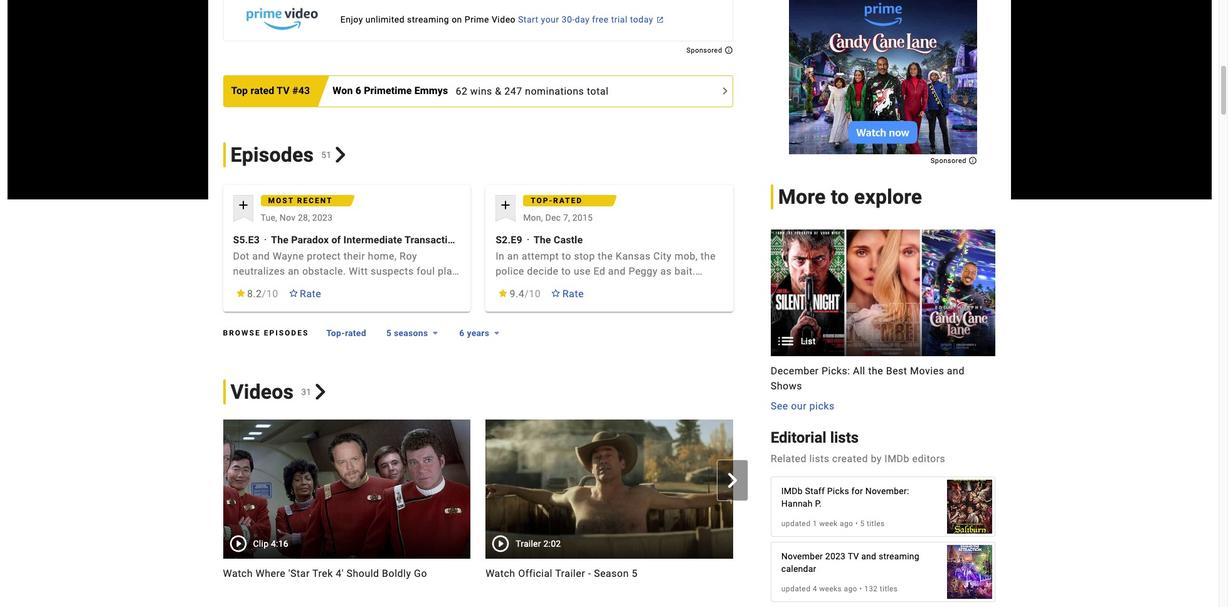Task type: describe. For each thing, give the bounding box(es) containing it.
the right mob,
[[701, 250, 716, 262]]

most
[[268, 196, 294, 205]]

editorial lists
[[771, 429, 859, 446]]

1 vertical spatial rated
[[554, 196, 583, 205]]

titles for streaming
[[880, 585, 898, 594]]

6 years
[[460, 328, 490, 338]]

s5.e3
[[233, 234, 260, 246]]

star inline image for 8.2 / 10
[[236, 289, 246, 297]]

and up gerhardts
[[608, 265, 626, 277]]

/ for 8.2
[[262, 288, 266, 300]]

protect
[[307, 250, 341, 262]]

rate button for 8.2 / 10
[[281, 283, 329, 305]]

hanzee
[[496, 280, 531, 292]]

official for teaser
[[781, 568, 816, 580]]

28,
[[298, 212, 310, 222]]

updated for imdb staff picks for november: hannah p.
[[782, 520, 811, 529]]

clip 4:16 link
[[223, 420, 471, 559]]

the up 'ed'
[[598, 250, 613, 262]]

see our picks button
[[771, 399, 835, 414]]

watch official trailer - season 5 link
[[486, 566, 733, 581]]

seasons
[[394, 328, 428, 338]]

sponsored content section
[[790, 0, 978, 165]]

1 horizontal spatial top-
[[531, 196, 554, 205]]

gerhardts
[[590, 280, 637, 292]]

their
[[344, 250, 365, 262]]

wayne
[[273, 250, 304, 262]]

gator
[[254, 280, 280, 292]]

mon,
[[523, 212, 543, 222]]

7,
[[563, 212, 570, 222]]

mon, dec 7, 2015
[[523, 212, 593, 222]]

62
[[456, 85, 468, 97]]

shows
[[771, 380, 803, 392]]

updated 4 weeks ago • 132 titles
[[782, 585, 898, 594]]

november
[[782, 552, 823, 562]]

home,
[[368, 250, 397, 262]]

takes
[[660, 280, 686, 292]]

total
[[587, 85, 609, 97]]

arrow drop down image
[[490, 325, 505, 340]]

an inside 'in an attempt to stop the kansas city mob, the police decide to use ed and peggy as bait. hanzee betrays the gerhardts and takes revenge.'
[[508, 250, 519, 262]]

- for trailer
[[588, 568, 591, 580]]

and down peggy
[[639, 280, 657, 292]]

nov
[[280, 212, 296, 222]]

movies
[[911, 365, 945, 377]]

&
[[495, 85, 502, 97]]

62 wins & 247 nominations total
[[456, 85, 609, 97]]

week
[[820, 520, 838, 529]]

see
[[771, 400, 789, 412]]

list group
[[771, 229, 996, 356]]

won
[[333, 85, 353, 97]]

transactions
[[405, 234, 465, 246]]

/ for 9.4
[[525, 288, 529, 300]]

group containing watch where 'star trek 4' should boldly go
[[208, 419, 996, 581]]

watch where 'star trek 4' should boldly go group
[[223, 419, 471, 581]]

paradox
[[291, 234, 329, 246]]

use
[[574, 265, 591, 277]]

trek
[[312, 568, 333, 580]]

rated inside top-rated button
[[345, 328, 366, 338]]

imdb inside imdb staff picks for november: hannah p.
[[782, 487, 803, 497]]

rated inside top rated tv #43 button
[[251, 85, 275, 97]]

• for and
[[860, 585, 863, 594]]

picks:
[[822, 365, 851, 377]]

browse
[[223, 329, 261, 337]]

the castle
[[534, 234, 583, 246]]

8.2 / 10
[[247, 288, 278, 300]]

watch official trailer - season 5 group
[[486, 419, 733, 581]]

more to explore
[[779, 185, 923, 209]]

of
[[332, 234, 341, 246]]

31
[[301, 387, 312, 397]]

2 vertical spatial to
[[562, 265, 571, 277]]

start
[[518, 14, 539, 24]]

your
[[541, 14, 560, 24]]

0 horizontal spatial 2023
[[312, 212, 333, 222]]

dec
[[546, 212, 561, 222]]

4
[[813, 585, 818, 594]]

ago for picks
[[840, 520, 854, 529]]

an inside dot and wayne protect their home, roy neutralizes an obstacle. witt suspects foul play and gator makes a move.
[[288, 265, 300, 277]]

police
[[496, 265, 525, 277]]

and down neutralizes
[[233, 280, 251, 292]]

recent
[[297, 196, 333, 205]]

list link
[[771, 230, 996, 356]]

sponsored inside section
[[931, 157, 969, 165]]

5 for watch official teaser - season 5
[[897, 568, 903, 580]]

browse episodes
[[223, 329, 309, 337]]

years
[[467, 328, 490, 338]]

should
[[347, 568, 379, 580]]

watch official teaser - season 5 link
[[749, 566, 996, 581]]

today
[[630, 14, 654, 24]]

neutralizes
[[233, 265, 285, 277]]

watch for watch where 'star trek 4' should boldly go
[[223, 568, 253, 580]]

1
[[813, 520, 818, 529]]

8.2
[[247, 288, 262, 300]]

start your 30-day free trial today link
[[223, 0, 733, 41]]

season for trailer
[[594, 568, 629, 580]]

makes
[[283, 280, 314, 292]]

• for for
[[856, 520, 859, 529]]

tue,
[[261, 212, 277, 222]]

official teaser - season 5 image
[[749, 419, 996, 559]]

november:
[[866, 487, 910, 497]]

arrow drop down image
[[428, 325, 443, 340]]

trailer 2:02 link
[[486, 420, 733, 559]]

in an attempt to stop the kansas city mob, the police decide to use ed and peggy as bait. hanzee betrays the gerhardts and takes revenge.
[[496, 250, 716, 307]]

9.4
[[510, 288, 525, 300]]

and inside december picks: all the best movies and shows
[[947, 365, 965, 377]]

betrays
[[534, 280, 569, 292]]

0 horizontal spatial chevron right inline image
[[333, 147, 349, 163]]

production art image
[[771, 229, 996, 356]]

see more awards and nominations image
[[718, 84, 733, 99]]

related lists created by imdb editors
[[771, 453, 946, 465]]

play
[[438, 265, 457, 277]]

free
[[592, 14, 609, 24]]

mob,
[[675, 250, 698, 262]]

more
[[779, 185, 826, 209]]

trailer 2:02
[[516, 539, 561, 549]]

star border inline image for 9.4 / 10
[[551, 289, 561, 297]]

hannah
[[782, 499, 813, 509]]

all
[[853, 365, 866, 377]]

and up neutralizes
[[252, 250, 270, 262]]

december picks: all the best movies and shows link
[[771, 364, 996, 394]]

barry keoghan in saltburn (2023) image
[[948, 474, 993, 541]]

the down use
[[572, 280, 587, 292]]



Task type: locate. For each thing, give the bounding box(es) containing it.
1 10 from the left
[[266, 288, 278, 300]]

0 vertical spatial 6
[[356, 85, 361, 97]]

explore
[[855, 185, 923, 209]]

2:02
[[544, 539, 561, 549]]

1 vertical spatial imdb
[[782, 487, 803, 497]]

the right the all
[[869, 365, 884, 377]]

1 star inline image from the left
[[236, 289, 246, 297]]

the up wayne
[[271, 234, 289, 246]]

1 watch from the left
[[223, 568, 253, 580]]

titles for november:
[[867, 520, 885, 529]]

1 vertical spatial titles
[[880, 585, 898, 594]]

0 vertical spatial to
[[831, 185, 849, 209]]

updated left 1
[[782, 520, 811, 529]]

5 for updated 1 week ago • 5 titles
[[861, 520, 865, 529]]

2 star inline image from the left
[[498, 289, 508, 297]]

2 / from the left
[[525, 288, 529, 300]]

1 the from the left
[[271, 234, 289, 246]]

2023 up teaser at the bottom of page
[[826, 552, 846, 562]]

1 rate button from the left
[[281, 283, 329, 305]]

2 watch from the left
[[486, 568, 516, 580]]

titles
[[867, 520, 885, 529], [880, 585, 898, 594]]

won 6 primetime emmys button
[[333, 84, 456, 99]]

watch official trailer - season 5
[[486, 568, 638, 580]]

rated up 7,
[[554, 196, 583, 205]]

star inline image
[[236, 289, 246, 297], [498, 289, 508, 297]]

rate
[[300, 288, 321, 300], [563, 288, 584, 300]]

top- down move.
[[327, 328, 345, 338]]

clip 4:16 group
[[223, 419, 471, 559]]

watch inside watch where 'star trek 4' should boldly go link
[[223, 568, 253, 580]]

star inline image for 9.4 / 10
[[498, 289, 508, 297]]

december picks: all the best movies and shows
[[771, 365, 965, 392]]

247
[[505, 85, 523, 97]]

0 vertical spatial lists
[[831, 429, 859, 446]]

1 horizontal spatial season
[[859, 568, 894, 580]]

1 horizontal spatial rate button
[[544, 283, 592, 305]]

tv up watch official teaser - season 5 "link"
[[848, 552, 859, 562]]

0 vertical spatial titles
[[867, 520, 885, 529]]

imdb up hannah
[[782, 487, 803, 497]]

season
[[594, 568, 629, 580], [859, 568, 894, 580]]

1 vertical spatial 2023
[[826, 552, 846, 562]]

rate button down use
[[544, 283, 592, 305]]

the for the castle
[[534, 234, 551, 246]]

0 horizontal spatial rate
[[300, 288, 321, 300]]

1 horizontal spatial sponsored
[[931, 157, 969, 165]]

2 horizontal spatial rated
[[554, 196, 583, 205]]

1 / from the left
[[262, 288, 266, 300]]

top-rated
[[531, 196, 583, 205], [327, 328, 366, 338]]

group containing december picks: all the best movies and shows
[[771, 229, 996, 414]]

5 inside group
[[632, 568, 638, 580]]

0 vertical spatial imdb
[[885, 453, 910, 465]]

0 vertical spatial an
[[508, 250, 519, 262]]

0 horizontal spatial an
[[288, 265, 300, 277]]

0 horizontal spatial top-rated
[[327, 328, 366, 338]]

rate button for 9.4 / 10
[[544, 283, 592, 305]]

1 horizontal spatial star border inline image
[[551, 289, 561, 297]]

s2.e9
[[496, 234, 523, 246]]

0 vertical spatial updated
[[782, 520, 811, 529]]

november 2023 tv and streaming calendar
[[782, 552, 920, 574]]

an
[[508, 250, 519, 262], [288, 265, 300, 277]]

to left use
[[562, 265, 571, 277]]

0 horizontal spatial 6
[[356, 85, 361, 97]]

5 for watch official trailer - season 5
[[632, 568, 638, 580]]

'star
[[288, 568, 310, 580]]

2 horizontal spatial watch
[[749, 568, 778, 580]]

trailer
[[516, 539, 541, 549], [555, 568, 586, 580]]

1 horizontal spatial •
[[860, 585, 863, 594]]

1 season from the left
[[594, 568, 629, 580]]

where 'star trek 4' should boldly go image
[[223, 419, 471, 559]]

in
[[496, 250, 505, 262]]

1 horizontal spatial lists
[[831, 429, 859, 446]]

tv inside button
[[277, 85, 290, 97]]

0 horizontal spatial •
[[856, 520, 859, 529]]

top-rated up mon, dec 7, 2015
[[531, 196, 583, 205]]

0 vertical spatial •
[[856, 520, 859, 529]]

10
[[266, 288, 278, 300], [529, 288, 541, 300]]

1 official from the left
[[518, 568, 553, 580]]

chevron right inline image
[[333, 147, 349, 163], [725, 473, 740, 488]]

an up makes
[[288, 265, 300, 277]]

1 vertical spatial an
[[288, 265, 300, 277]]

1 horizontal spatial imdb
[[885, 453, 910, 465]]

won 6 primetime emmys
[[333, 85, 448, 97]]

most recent
[[268, 196, 333, 205]]

and
[[252, 250, 270, 262], [608, 265, 626, 277], [233, 280, 251, 292], [639, 280, 657, 292], [947, 365, 965, 377], [862, 552, 877, 562]]

- for teaser
[[853, 568, 856, 580]]

official down the trailer 2:02
[[518, 568, 553, 580]]

0 vertical spatial chevron right inline image
[[333, 147, 349, 163]]

tv left '#43'
[[277, 85, 290, 97]]

star border inline image for 8.2 / 10
[[288, 289, 298, 297]]

0 vertical spatial sponsored
[[687, 46, 725, 54]]

titles down november:
[[867, 520, 885, 529]]

top- up mon, at the left of the page
[[531, 196, 554, 205]]

the
[[271, 234, 289, 246], [534, 234, 551, 246]]

move.
[[325, 280, 354, 292]]

rated down move.
[[345, 328, 366, 338]]

tv for rated
[[277, 85, 290, 97]]

2 the from the left
[[534, 234, 551, 246]]

1 vertical spatial top-rated
[[327, 328, 366, 338]]

• right week
[[856, 520, 859, 529]]

ed
[[594, 265, 606, 277]]

suspects
[[371, 265, 414, 277]]

ago right weeks
[[844, 585, 858, 594]]

1 horizontal spatial tv
[[848, 552, 859, 562]]

to
[[831, 185, 849, 209], [562, 250, 572, 262], [562, 265, 571, 277]]

1 updated from the top
[[782, 520, 811, 529]]

1 horizontal spatial top-rated
[[531, 196, 583, 205]]

1 horizontal spatial 6
[[460, 328, 465, 338]]

a
[[317, 280, 322, 292]]

tv
[[277, 85, 290, 97], [848, 552, 859, 562]]

p.
[[815, 499, 822, 509]]

watch where 'star trek 4' should boldly go link
[[223, 566, 471, 581]]

0 horizontal spatial official
[[518, 568, 553, 580]]

0 horizontal spatial season
[[594, 568, 629, 580]]

titles right the 132
[[880, 585, 898, 594]]

- inside "link"
[[853, 568, 856, 580]]

4:16
[[271, 539, 289, 549]]

1 vertical spatial updated
[[782, 585, 811, 594]]

by
[[871, 453, 882, 465]]

add image
[[498, 198, 513, 213]]

10 right 9.4
[[529, 288, 541, 300]]

0 horizontal spatial 10
[[266, 288, 278, 300]]

watch official teaser - season 5 group
[[749, 419, 996, 581]]

our
[[791, 400, 807, 412]]

rate button
[[281, 283, 329, 305], [544, 283, 592, 305]]

kansas
[[616, 250, 651, 262]]

2 10 from the left
[[529, 288, 541, 300]]

1 vertical spatial trailer
[[555, 568, 586, 580]]

1 horizontal spatial rated
[[345, 328, 366, 338]]

3 watch from the left
[[749, 568, 778, 580]]

as
[[661, 265, 672, 277]]

2 star border inline image from the left
[[551, 289, 561, 297]]

top-rated inside button
[[327, 328, 366, 338]]

1 rate from the left
[[300, 288, 321, 300]]

1 vertical spatial •
[[860, 585, 863, 594]]

1 vertical spatial chevron right inline image
[[725, 473, 740, 488]]

6 right won
[[356, 85, 361, 97]]

and inside november 2023 tv and streaming calendar
[[862, 552, 877, 562]]

0 vertical spatial tv
[[277, 85, 290, 97]]

top
[[231, 85, 248, 97]]

top- inside button
[[327, 328, 345, 338]]

rate button down obstacle.
[[281, 283, 329, 305]]

rate down obstacle.
[[300, 288, 321, 300]]

/ down neutralizes
[[262, 288, 266, 300]]

lists for editorial
[[831, 429, 859, 446]]

videos
[[231, 380, 294, 404]]

official inside watch official teaser - season 5 "link"
[[781, 568, 816, 580]]

lists down editorial lists
[[810, 453, 830, 465]]

the up attempt
[[534, 234, 551, 246]]

0 horizontal spatial imdb
[[782, 487, 803, 497]]

official down november on the right of page
[[781, 568, 816, 580]]

10 for 8.2 / 10
[[266, 288, 278, 300]]

add image
[[236, 198, 251, 213]]

0 horizontal spatial rate button
[[281, 283, 329, 305]]

star border inline image left a
[[288, 289, 298, 297]]

star inline image left 9.4
[[498, 289, 508, 297]]

and right movies on the right bottom of page
[[947, 365, 965, 377]]

star border inline image
[[288, 289, 298, 297], [551, 289, 561, 297]]

castle
[[554, 234, 583, 246]]

1 horizontal spatial star inline image
[[498, 289, 508, 297]]

1 star border inline image from the left
[[288, 289, 298, 297]]

2 rate from the left
[[563, 288, 584, 300]]

2 rate button from the left
[[544, 283, 592, 305]]

0 vertical spatial 2023
[[312, 212, 333, 222]]

ago for tv
[[844, 585, 858, 594]]

streaming
[[879, 552, 920, 562]]

6
[[356, 85, 361, 97], [460, 328, 465, 338]]

1 horizontal spatial watch
[[486, 568, 516, 580]]

clip 4:16
[[253, 539, 289, 549]]

to right more
[[831, 185, 849, 209]]

1 horizontal spatial trailer
[[555, 568, 586, 580]]

rate for to
[[563, 288, 584, 300]]

official for trailer
[[518, 568, 553, 580]]

rate for protect
[[300, 288, 321, 300]]

1 vertical spatial lists
[[810, 453, 830, 465]]

0 horizontal spatial rated
[[251, 85, 275, 97]]

2 season from the left
[[859, 568, 894, 580]]

top-rated button
[[316, 322, 376, 344]]

go
[[414, 568, 427, 580]]

watch official teaser - season 5
[[749, 568, 903, 580]]

stop
[[574, 250, 595, 262]]

group
[[771, 229, 996, 414], [208, 419, 996, 581], [749, 419, 996, 559]]

an right in
[[508, 250, 519, 262]]

0 vertical spatial top-rated
[[531, 196, 583, 205]]

updated left 4
[[782, 585, 811, 594]]

0 horizontal spatial -
[[588, 568, 591, 580]]

0 horizontal spatial top-
[[327, 328, 345, 338]]

star border inline image down the decide
[[551, 289, 561, 297]]

0 vertical spatial top-
[[531, 196, 554, 205]]

1 horizontal spatial 2023
[[826, 552, 846, 562]]

trailer down 2:02
[[555, 568, 586, 580]]

5 inside "link"
[[897, 568, 903, 580]]

ago right week
[[840, 520, 854, 529]]

top-rated down move.
[[327, 328, 366, 338]]

0 horizontal spatial the
[[271, 234, 289, 246]]

lists up created
[[831, 429, 859, 446]]

episodes
[[231, 143, 314, 167]]

clip
[[253, 539, 269, 549]]

dot and wayne protect their home, roy neutralizes an obstacle. witt suspects foul play and gator makes a move.
[[233, 250, 457, 292]]

1 horizontal spatial /
[[525, 288, 529, 300]]

created
[[833, 453, 868, 465]]

peggy
[[629, 265, 658, 277]]

lists for related
[[810, 453, 830, 465]]

0 horizontal spatial trailer
[[516, 539, 541, 549]]

top rated tv #43
[[231, 85, 310, 97]]

the for the paradox of intermediate transactions
[[271, 234, 289, 246]]

list
[[801, 336, 816, 346]]

51
[[321, 150, 332, 160]]

1 vertical spatial ago
[[844, 585, 858, 594]]

1 horizontal spatial official
[[781, 568, 816, 580]]

intermediate
[[344, 234, 402, 246]]

rated right top
[[251, 85, 275, 97]]

1 horizontal spatial -
[[853, 568, 856, 580]]

emmys
[[415, 85, 448, 97]]

foul
[[417, 265, 435, 277]]

1 vertical spatial tv
[[848, 552, 859, 562]]

start your 30-day free trial today
[[518, 14, 654, 24]]

trailer 2:02 group
[[486, 419, 733, 559]]

best
[[887, 365, 908, 377]]

0 vertical spatial trailer
[[516, 539, 541, 549]]

1 vertical spatial sponsored
[[931, 157, 969, 165]]

0 vertical spatial ago
[[840, 520, 854, 529]]

official trailer - season 5 image
[[486, 419, 733, 559]]

2023 down recent
[[312, 212, 333, 222]]

•
[[856, 520, 859, 529], [860, 585, 863, 594]]

0 horizontal spatial star inline image
[[236, 289, 246, 297]]

2 - from the left
[[853, 568, 856, 580]]

0 horizontal spatial tv
[[277, 85, 290, 97]]

season for teaser
[[859, 568, 894, 580]]

0 horizontal spatial star border inline image
[[288, 289, 298, 297]]

1 horizontal spatial 10
[[529, 288, 541, 300]]

imdb right the by
[[885, 453, 910, 465]]

• left the 132
[[860, 585, 863, 594]]

behind the attraction (2021) image
[[948, 539, 993, 606]]

2 updated from the top
[[782, 585, 811, 594]]

2 vertical spatial rated
[[345, 328, 366, 338]]

weeks
[[820, 585, 842, 594]]

1 horizontal spatial an
[[508, 250, 519, 262]]

1 vertical spatial to
[[562, 250, 572, 262]]

1 vertical spatial top-
[[327, 328, 345, 338]]

0 vertical spatial rated
[[251, 85, 275, 97]]

10 for 9.4 / 10
[[529, 288, 541, 300]]

/ left the betrays
[[525, 288, 529, 300]]

6 left years
[[460, 328, 465, 338]]

0 horizontal spatial sponsored
[[687, 46, 725, 54]]

6 inside "button"
[[356, 85, 361, 97]]

4'
[[336, 568, 344, 580]]

#43
[[292, 85, 310, 97]]

0 horizontal spatial /
[[262, 288, 266, 300]]

calendar
[[782, 564, 817, 574]]

watch for watch official teaser - season 5
[[749, 568, 778, 580]]

star inline image left 8.2
[[236, 289, 246, 297]]

updated
[[782, 520, 811, 529], [782, 585, 811, 594]]

0 horizontal spatial lists
[[810, 453, 830, 465]]

season inside group
[[594, 568, 629, 580]]

watch inside watch official teaser - season 5 "link"
[[749, 568, 778, 580]]

trailer left 2:02
[[516, 539, 541, 549]]

official inside "watch official trailer - season 5" link
[[518, 568, 553, 580]]

0 horizontal spatial watch
[[223, 568, 253, 580]]

editorial
[[771, 429, 827, 446]]

1 horizontal spatial rate
[[563, 288, 584, 300]]

2023 inside november 2023 tv and streaming calendar
[[826, 552, 846, 562]]

watch inside "watch official trailer - season 5" link
[[486, 568, 516, 580]]

1 vertical spatial 6
[[460, 328, 465, 338]]

2 official from the left
[[781, 568, 816, 580]]

imdb staff picks for november: hannah p.
[[782, 487, 910, 509]]

watch for watch official trailer - season 5
[[486, 568, 516, 580]]

editors
[[913, 453, 946, 465]]

tv for 2023
[[848, 552, 859, 562]]

related
[[771, 453, 807, 465]]

- inside group
[[588, 568, 591, 580]]

1 horizontal spatial chevron right inline image
[[725, 473, 740, 488]]

updated for november 2023 tv and streaming calendar
[[782, 585, 811, 594]]

chevron right inline image
[[313, 384, 329, 400]]

1 horizontal spatial the
[[534, 234, 551, 246]]

the inside december picks: all the best movies and shows
[[869, 365, 884, 377]]

and up watch official teaser - season 5 "link"
[[862, 552, 877, 562]]

rate down use
[[563, 288, 584, 300]]

season inside "link"
[[859, 568, 894, 580]]

witt
[[349, 265, 368, 277]]

1 - from the left
[[588, 568, 591, 580]]

10 right 8.2
[[266, 288, 278, 300]]

5
[[386, 328, 392, 338], [861, 520, 865, 529], [632, 568, 638, 580], [897, 568, 903, 580]]

tv inside november 2023 tv and streaming calendar
[[848, 552, 859, 562]]

tue, nov 28, 2023
[[261, 212, 333, 222]]

roy
[[400, 250, 417, 262]]

to down castle
[[562, 250, 572, 262]]



Task type: vqa. For each thing, say whether or not it's contained in the screenshot.
right the "10 episodes • 2017" button's ARROW icon
no



